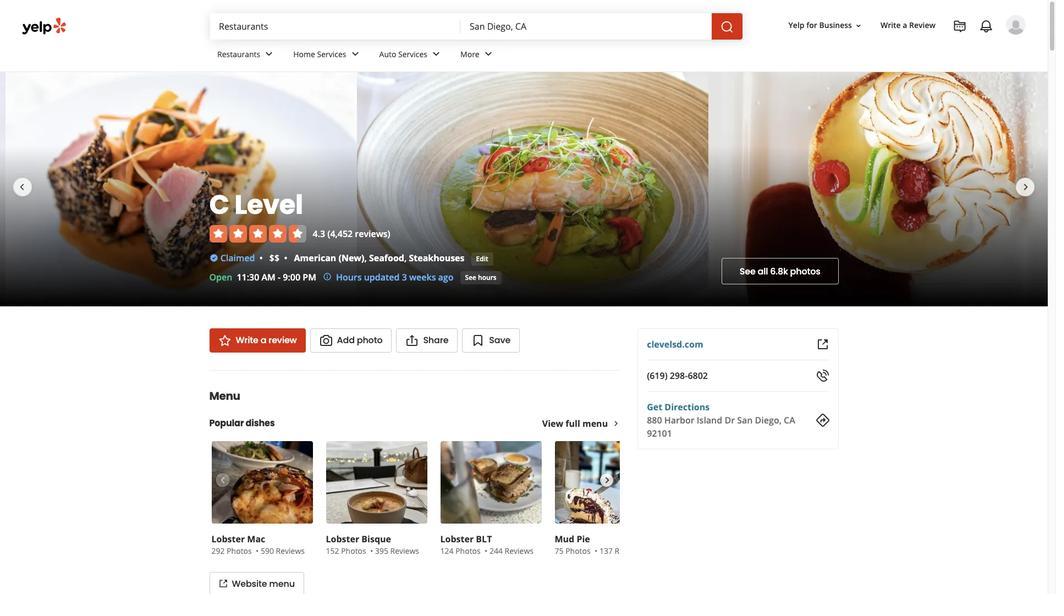 Task type: describe. For each thing, give the bounding box(es) containing it.
clevelsd.com
[[647, 338, 704, 351]]

american
[[294, 252, 336, 264]]

1 , from the left
[[365, 252, 367, 264]]

hours
[[478, 273, 497, 282]]

yelp
[[789, 20, 805, 31]]

-
[[278, 271, 281, 283]]

395 reviews
[[375, 546, 419, 556]]

add
[[337, 334, 355, 347]]

get directions 880 harbor island dr san diego, ca 92101
[[647, 401, 796, 440]]

save button
[[462, 329, 520, 353]]

see all 6.8k photos
[[740, 265, 821, 278]]

american (new) , seafood , steakhouses
[[294, 252, 465, 264]]

pie
[[577, 533, 590, 545]]

blt
[[476, 533, 492, 545]]

website
[[232, 578, 267, 590]]

share
[[423, 334, 449, 347]]

ca
[[784, 414, 796, 426]]

137 reviews
[[600, 546, 644, 556]]

244 reviews
[[490, 546, 534, 556]]

view full menu
[[542, 418, 608, 430]]

6.8k
[[771, 265, 788, 278]]

reviews for mac
[[276, 546, 305, 556]]

244
[[490, 546, 503, 556]]

next image for previous image
[[1020, 180, 1033, 194]]

75
[[555, 546, 564, 556]]

$$
[[270, 252, 280, 264]]

6802
[[688, 370, 708, 382]]

mac
[[247, 533, 265, 545]]

more
[[461, 49, 480, 59]]

9:00
[[283, 271, 301, 283]]

292
[[212, 546, 225, 556]]

home
[[293, 49, 315, 59]]

restaurants
[[217, 49, 260, 59]]

tyler b. image
[[1006, 15, 1026, 35]]

home services
[[293, 49, 346, 59]]

more link
[[452, 40, 504, 72]]

notifications image
[[980, 20, 993, 33]]

island
[[697, 414, 723, 426]]

none field near
[[470, 20, 703, 32]]

yelp for business button
[[784, 16, 868, 35]]

photo
[[357, 334, 383, 347]]

mud
[[555, 533, 575, 545]]

see all 6.8k photos link
[[722, 258, 839, 284]]

services for home services
[[317, 49, 346, 59]]

photo of c level - san diego, ca, us. steamed mussel pot image
[[0, 72, 5, 307]]

4.3 (4,452 reviews)
[[313, 228, 391, 240]]

harbor
[[665, 414, 695, 426]]

open
[[209, 271, 232, 283]]

write a review link
[[209, 329, 306, 353]]

american (new) link
[[294, 252, 365, 264]]

(619) 298-6802
[[647, 370, 708, 382]]

see hours
[[465, 273, 497, 282]]

lobster blt image
[[441, 441, 542, 524]]

open 11:30 am - 9:00 pm
[[209, 271, 316, 283]]

steakhouses link
[[409, 252, 465, 264]]

website menu link
[[209, 572, 304, 594]]

lobster mac 292 photos
[[212, 533, 265, 556]]

lobster mac image
[[212, 441, 313, 524]]

dr
[[725, 414, 735, 426]]

auto
[[379, 49, 396, 59]]

see for see hours
[[465, 273, 477, 282]]

menu element
[[192, 370, 658, 594]]

a for review
[[903, 20, 908, 31]]

photo of c level - san diego, ca, us. salmon image
[[357, 72, 709, 307]]

11:30
[[237, 271, 259, 283]]

(4,452
[[328, 228, 353, 240]]

review
[[269, 334, 297, 347]]

weeks
[[409, 271, 436, 283]]

hours
[[336, 271, 362, 283]]

24 camera v2 image
[[319, 334, 333, 347]]

hours updated 3 weeks ago
[[336, 271, 454, 283]]

share button
[[396, 329, 458, 353]]

lobster for lobster blt
[[441, 533, 474, 545]]

auto services link
[[371, 40, 452, 72]]

photos for blt
[[456, 546, 481, 556]]

am
[[262, 271, 276, 283]]

3
[[402, 271, 407, 283]]

2 , from the left
[[404, 252, 407, 264]]

photos for pie
[[566, 546, 591, 556]]

write a review
[[881, 20, 936, 31]]

photos for bisque
[[341, 546, 366, 556]]

for
[[807, 20, 818, 31]]

see hours link
[[460, 271, 502, 284]]

san
[[737, 414, 753, 426]]

16 info v2 image
[[323, 272, 332, 281]]

395
[[375, 546, 388, 556]]

projects image
[[954, 20, 967, 33]]

menu
[[209, 389, 240, 404]]

business
[[820, 20, 852, 31]]

298-
[[670, 370, 688, 382]]

info alert
[[323, 271, 454, 284]]

reviews for blt
[[505, 546, 534, 556]]

edit
[[476, 254, 489, 263]]



Task type: vqa. For each thing, say whether or not it's contained in the screenshot.


Task type: locate. For each thing, give the bounding box(es) containing it.
lobster
[[212, 533, 245, 545], [326, 533, 359, 545], [441, 533, 474, 545]]

bisque
[[362, 533, 391, 545]]

photo of c level - san diego, ca, us. image
[[709, 72, 1057, 307]]

24 external link v2 image
[[816, 338, 830, 351]]

2 horizontal spatial lobster
[[441, 533, 474, 545]]

lobster up 152
[[326, 533, 359, 545]]

1 horizontal spatial 24 chevron down v2 image
[[482, 48, 495, 61]]

reviews right 244
[[505, 546, 534, 556]]

24 chevron down v2 image inside auto services link
[[430, 48, 443, 61]]

137
[[600, 546, 613, 556]]

0 horizontal spatial a
[[261, 334, 267, 347]]

, up 3
[[404, 252, 407, 264]]

website menu
[[232, 578, 295, 590]]

auto services
[[379, 49, 428, 59]]

0 horizontal spatial 24 chevron down v2 image
[[349, 48, 362, 61]]

level
[[235, 186, 303, 223]]

0 horizontal spatial services
[[317, 49, 346, 59]]

write left review
[[881, 20, 901, 31]]

menu
[[583, 418, 608, 430], [269, 578, 295, 590]]

(4,452 reviews) link
[[328, 228, 391, 240]]

1 vertical spatial write
[[236, 334, 258, 347]]

1 horizontal spatial lobster
[[326, 533, 359, 545]]

0 vertical spatial menu
[[583, 418, 608, 430]]

1 horizontal spatial services
[[398, 49, 428, 59]]

see
[[740, 265, 756, 278], [465, 273, 477, 282]]

0 horizontal spatial see
[[465, 273, 477, 282]]

clevelsd.com link
[[647, 338, 704, 351]]

lobster inside lobster bisque 152 photos
[[326, 533, 359, 545]]

2 24 chevron down v2 image from the left
[[430, 48, 443, 61]]

a
[[903, 20, 908, 31], [261, 334, 267, 347]]

1 horizontal spatial see
[[740, 265, 756, 278]]

24 chevron down v2 image inside home services link
[[349, 48, 362, 61]]

popular dishes
[[209, 417, 275, 430]]

lobster blt 124 photos
[[441, 533, 492, 556]]

a inside "element"
[[903, 20, 908, 31]]

(619)
[[647, 370, 668, 382]]

0 vertical spatial a
[[903, 20, 908, 31]]

see inside see hours link
[[465, 273, 477, 282]]

pm
[[303, 271, 316, 283]]

photos for mac
[[227, 546, 252, 556]]

0 horizontal spatial lobster
[[212, 533, 245, 545]]

photos
[[791, 265, 821, 278]]

3 photos from the left
[[456, 546, 481, 556]]

2 photos from the left
[[341, 546, 366, 556]]

4 photos from the left
[[566, 546, 591, 556]]

yelp for business
[[789, 20, 852, 31]]

reviews for bisque
[[390, 546, 419, 556]]

none field up "business categories" element
[[470, 20, 703, 32]]

1 horizontal spatial menu
[[583, 418, 608, 430]]

photos down pie
[[566, 546, 591, 556]]

save
[[489, 334, 511, 347]]

1 vertical spatial next image
[[601, 474, 613, 487]]

None search field
[[210, 13, 745, 40]]

1 lobster from the left
[[212, 533, 245, 545]]

see for see all 6.8k photos
[[740, 265, 756, 278]]

4.3 star rating image
[[209, 225, 306, 242]]

none field find
[[219, 20, 452, 32]]

2 24 chevron down v2 image from the left
[[482, 48, 495, 61]]

ago
[[438, 271, 454, 283]]

24 chevron down v2 image for auto services
[[430, 48, 443, 61]]

write right 24 star v2 icon
[[236, 334, 258, 347]]

24 chevron down v2 image inside more link
[[482, 48, 495, 61]]

edit button
[[471, 253, 493, 266]]

add photo link
[[310, 329, 392, 353]]

photos inside the mud pie 75 photos
[[566, 546, 591, 556]]

get
[[647, 401, 663, 413]]

1 24 chevron down v2 image from the left
[[263, 48, 276, 61]]

2 none field from the left
[[470, 20, 703, 32]]

next image
[[1020, 180, 1033, 194], [601, 474, 613, 487]]

photos inside lobster bisque 152 photos
[[341, 546, 366, 556]]

lobster for lobster bisque
[[326, 533, 359, 545]]

none field up home services link at the left of the page
[[219, 20, 452, 32]]

write a review
[[236, 334, 297, 347]]

a for review
[[261, 334, 267, 347]]

24 chevron down v2 image
[[349, 48, 362, 61], [430, 48, 443, 61]]

0 horizontal spatial menu
[[269, 578, 295, 590]]

0 vertical spatial write
[[881, 20, 901, 31]]

, left the seafood link
[[365, 252, 367, 264]]

24 phone v2 image
[[816, 369, 830, 382]]

see left the all
[[740, 265, 756, 278]]

full
[[566, 418, 580, 430]]

24 chevron down v2 image for home services
[[349, 48, 362, 61]]

mud pie 75 photos
[[555, 533, 591, 556]]

photo of c level - san diego, ca, us. ahi image
[[5, 72, 357, 307]]

reviews right 395
[[390, 546, 419, 556]]

(new)
[[339, 252, 365, 264]]

,
[[365, 252, 367, 264], [404, 252, 407, 264]]

lobster bisque image
[[326, 441, 427, 524]]

reviews right 590
[[276, 546, 305, 556]]

152
[[326, 546, 339, 556]]

photos inside lobster mac 292 photos
[[227, 546, 252, 556]]

c level
[[209, 186, 303, 223]]

0 horizontal spatial none field
[[219, 20, 452, 32]]

menu left 14 chevron right outline icon
[[583, 418, 608, 430]]

lobster inside lobster mac 292 photos
[[212, 533, 245, 545]]

4 reviews from the left
[[615, 546, 644, 556]]

dishes
[[246, 417, 275, 430]]

Near text field
[[470, 20, 703, 32]]

3 reviews from the left
[[505, 546, 534, 556]]

1 24 chevron down v2 image from the left
[[349, 48, 362, 61]]

get directions link
[[647, 401, 710, 413]]

24 save outline v2 image
[[472, 334, 485, 347]]

124
[[441, 546, 454, 556]]

3 lobster from the left
[[441, 533, 474, 545]]

c
[[209, 186, 229, 223]]

1 horizontal spatial 24 chevron down v2 image
[[430, 48, 443, 61]]

24 star v2 image
[[218, 334, 231, 347]]

24 chevron down v2 image for more
[[482, 48, 495, 61]]

user actions element
[[780, 14, 1042, 81]]

Find text field
[[219, 20, 452, 32]]

880
[[647, 414, 662, 426]]

popular
[[209, 417, 244, 430]]

14 chevron right outline image
[[613, 420, 620, 428]]

24 chevron down v2 image right the 'restaurants'
[[263, 48, 276, 61]]

24 chevron down v2 image right more
[[482, 48, 495, 61]]

24 chevron down v2 image right the auto services at the top of the page
[[430, 48, 443, 61]]

1 horizontal spatial none field
[[470, 20, 703, 32]]

16 chevron down v2 image
[[855, 21, 863, 30]]

view
[[542, 418, 564, 430]]

1 services from the left
[[317, 49, 346, 59]]

previous image
[[15, 180, 29, 194]]

all
[[758, 265, 768, 278]]

services right 'home'
[[317, 49, 346, 59]]

view full menu link
[[542, 418, 620, 430]]

590 reviews
[[261, 546, 305, 556]]

services for auto services
[[398, 49, 428, 59]]

photos down the blt
[[456, 546, 481, 556]]

0 horizontal spatial ,
[[365, 252, 367, 264]]

search image
[[721, 20, 734, 33]]

24 chevron down v2 image
[[263, 48, 276, 61], [482, 48, 495, 61]]

590
[[261, 546, 274, 556]]

2 lobster from the left
[[326, 533, 359, 545]]

lobster inside lobster blt 124 photos
[[441, 533, 474, 545]]

see left hours
[[465, 273, 477, 282]]

services right "auto"
[[398, 49, 428, 59]]

previous image
[[216, 474, 228, 487]]

92101
[[647, 428, 672, 440]]

write
[[881, 20, 901, 31], [236, 334, 258, 347]]

write for write a review
[[881, 20, 901, 31]]

16 claim filled v2 image
[[209, 254, 218, 262]]

24 chevron down v2 image for restaurants
[[263, 48, 276, 61]]

4.3
[[313, 228, 325, 240]]

1 vertical spatial menu
[[269, 578, 295, 590]]

claimed
[[220, 252, 255, 264]]

photos down mac
[[227, 546, 252, 556]]

reviews right 137 at the bottom right of the page
[[615, 546, 644, 556]]

1 horizontal spatial ,
[[404, 252, 407, 264]]

next image for previous icon
[[601, 474, 613, 487]]

1 horizontal spatial next image
[[1020, 180, 1033, 194]]

lobster up 124
[[441, 533, 474, 545]]

lobster up 292
[[212, 533, 245, 545]]

24 chevron down v2 image left "auto"
[[349, 48, 362, 61]]

1 horizontal spatial a
[[903, 20, 908, 31]]

diego,
[[755, 414, 782, 426]]

updated
[[364, 271, 400, 283]]

24 share v2 image
[[406, 334, 419, 347]]

None field
[[219, 20, 452, 32], [470, 20, 703, 32]]

16 external link v2 image
[[219, 580, 228, 588]]

see inside see all 6.8k photos link
[[740, 265, 756, 278]]

add photo
[[337, 334, 383, 347]]

restaurants link
[[209, 40, 285, 72]]

write for write a review
[[236, 334, 258, 347]]

lobster for lobster mac
[[212, 533, 245, 545]]

0 horizontal spatial 24 chevron down v2 image
[[263, 48, 276, 61]]

home services link
[[285, 40, 371, 72]]

0 horizontal spatial write
[[236, 334, 258, 347]]

photos right 152
[[341, 546, 366, 556]]

directions
[[665, 401, 710, 413]]

1 vertical spatial a
[[261, 334, 267, 347]]

steakhouses
[[409, 252, 465, 264]]

1 photos from the left
[[227, 546, 252, 556]]

reviews for pie
[[615, 546, 644, 556]]

photos inside lobster blt 124 photos
[[456, 546, 481, 556]]

2 services from the left
[[398, 49, 428, 59]]

24 directions v2 image
[[816, 414, 830, 427]]

menu right website
[[269, 578, 295, 590]]

reviews)
[[355, 228, 391, 240]]

write a review link
[[877, 16, 940, 35]]

0 horizontal spatial next image
[[601, 474, 613, 487]]

review
[[910, 20, 936, 31]]

24 chevron down v2 image inside restaurants link
[[263, 48, 276, 61]]

1 reviews from the left
[[276, 546, 305, 556]]

write inside user actions "element"
[[881, 20, 901, 31]]

1 horizontal spatial write
[[881, 20, 901, 31]]

1 none field from the left
[[219, 20, 452, 32]]

0 vertical spatial next image
[[1020, 180, 1033, 194]]

2 reviews from the left
[[390, 546, 419, 556]]

seafood link
[[369, 252, 404, 264]]

business categories element
[[209, 40, 1026, 72]]

mud pie image
[[555, 441, 656, 524]]



